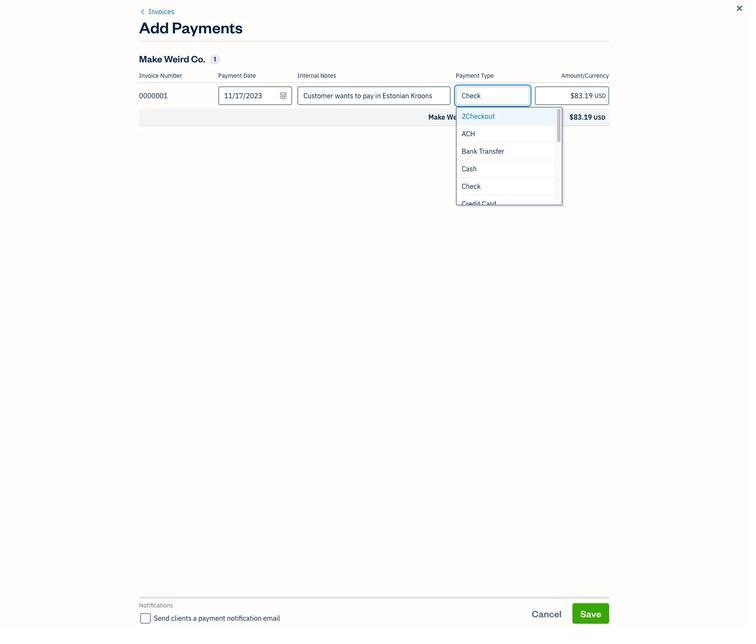 Task type: vqa. For each thing, say whether or not it's contained in the screenshot.
the top SEND
yes



Task type: locate. For each thing, give the bounding box(es) containing it.
1
[[214, 55, 216, 63]]

1 vertical spatial invoices
[[193, 32, 251, 52]]

1 vertical spatial co.
[[467, 113, 478, 121]]

learn more
[[573, 162, 604, 170]]

invoice
[[611, 36, 642, 48], [139, 72, 159, 79], [453, 88, 494, 104]]

usd right $83.19
[[594, 114, 606, 121]]

make the most payable invoice ever
[[320, 88, 522, 104]]

usd
[[595, 92, 606, 100], [594, 114, 606, 121]]

ach
[[462, 129, 475, 138]]

0 horizontal spatial send
[[154, 614, 170, 623]]

$83
[[561, 192, 590, 212]]

0 horizontal spatial invoices
[[149, 7, 174, 16]]

0 vertical spatial usd
[[595, 92, 606, 100]]

0 vertical spatial invoice
[[611, 36, 642, 48]]

1 horizontal spatial the
[[555, 156, 564, 163]]

the inside let freshbooks do the awkward nudging of late- paying clients.
[[555, 156, 564, 163]]

get paid twice as fast with online payments. button
[[351, 112, 491, 170]]

notifications
[[139, 602, 173, 609]]

reminders
[[575, 145, 609, 153]]

0 vertical spatial invoices
[[149, 7, 174, 16]]

0 vertical spatial weird
[[164, 53, 189, 65]]

cancel button
[[524, 603, 569, 624]]

send for send payment reminders
[[528, 145, 544, 153]]

make down payable
[[428, 113, 445, 121]]

make for make the most payable invoice ever
[[320, 88, 351, 104]]

invoices up add
[[149, 7, 174, 16]]

internal notes
[[297, 72, 336, 79]]

new invoice
[[591, 36, 642, 48]]

payments.
[[452, 156, 480, 163]]

notes
[[320, 72, 336, 79]]

0 horizontal spatial invoice
[[139, 72, 159, 79]]

payments
[[172, 17, 243, 37]]

let
[[504, 156, 512, 163]]

transfer
[[479, 147, 504, 156]]

make
[[139, 53, 162, 65], [320, 88, 351, 104], [428, 113, 445, 121]]

usd inside $83.19 usd
[[594, 114, 606, 121]]

most
[[375, 88, 403, 104]]

2 horizontal spatial invoice
[[611, 36, 642, 48]]

payment
[[198, 614, 225, 623]]

credit
[[462, 200, 480, 208]]

the
[[354, 88, 372, 104], [555, 156, 564, 163]]

clients
[[171, 614, 191, 623]]

1 horizontal spatial make
[[320, 88, 351, 104]]

more
[[590, 162, 604, 170]]

1 vertical spatial the
[[555, 156, 564, 163]]

1 horizontal spatial send
[[528, 145, 544, 153]]

new invoice link
[[583, 32, 649, 53]]

1 vertical spatial usd
[[594, 114, 606, 121]]

add
[[139, 17, 169, 37]]

late-
[[620, 156, 633, 163]]

0 vertical spatial the
[[354, 88, 372, 104]]

payment
[[218, 72, 242, 79], [456, 72, 480, 79], [479, 113, 507, 121], [545, 145, 573, 153]]

check
[[462, 182, 481, 191]]

weird
[[164, 53, 189, 65], [447, 113, 466, 121]]

2 horizontal spatial make
[[428, 113, 445, 121]]

clients.
[[552, 162, 572, 170]]

internal
[[297, 72, 319, 79]]

0 horizontal spatial make
[[139, 53, 162, 65]]

1 vertical spatial make
[[320, 88, 351, 104]]

$83.19
[[570, 113, 592, 121]]

co. up 'ach'
[[467, 113, 478, 121]]

cancel
[[532, 607, 562, 619]]

send up freshbooks
[[528, 145, 544, 153]]

send down notifications
[[154, 614, 170, 623]]

payment type
[[456, 72, 494, 79]]

weird up 'ach'
[[447, 113, 466, 121]]

2 vertical spatial invoice
[[453, 88, 494, 104]]

1 horizontal spatial invoice
[[453, 88, 494, 104]]

make for make weird co.
[[139, 53, 162, 65]]

main element
[[0, 0, 94, 628]]

learn
[[573, 162, 588, 170]]

the right do
[[555, 156, 564, 163]]

invoices
[[149, 7, 174, 16], [193, 32, 251, 52]]

payment left the date
[[218, 72, 242, 79]]

send payment reminders image
[[553, 112, 583, 141]]

send
[[528, 145, 544, 153], [154, 614, 170, 623]]

invoices up 1
[[193, 32, 251, 52]]

let freshbooks do the awkward nudging of late- paying clients.
[[504, 156, 633, 170]]

weird up number at the top left
[[164, 53, 189, 65]]

co. for make weird co. payment total:
[[467, 113, 478, 121]]

bank
[[462, 147, 477, 156]]

co. left 1
[[191, 53, 205, 65]]

make weird co.
[[139, 53, 205, 65]]

0 vertical spatial co.
[[191, 53, 205, 65]]

invoices button
[[139, 6, 174, 17]]

invoice right new
[[611, 36, 642, 48]]

awkward
[[565, 156, 589, 163]]

1 horizontal spatial invoices
[[193, 32, 251, 52]]

invoice down payment type
[[453, 88, 494, 104]]

1 horizontal spatial co.
[[467, 113, 478, 121]]

0 horizontal spatial weird
[[164, 53, 189, 65]]

a
[[193, 614, 197, 623]]

add payments
[[139, 17, 243, 37]]

make down notes
[[320, 88, 351, 104]]

with
[[421, 156, 433, 163]]

fast
[[409, 156, 420, 163]]

usd up $83.19 usd
[[595, 92, 606, 100]]

list box
[[457, 108, 562, 213]]

twice
[[386, 156, 401, 163]]

1 horizontal spatial weird
[[447, 113, 466, 121]]

0 vertical spatial make
[[139, 53, 162, 65]]

freshbooks
[[514, 156, 545, 163]]

make for make weird co. payment total:
[[428, 113, 445, 121]]

invoice up 0000001
[[139, 72, 159, 79]]

co.
[[191, 53, 205, 65], [467, 113, 478, 121]]

the left most
[[354, 88, 372, 104]]

send for send clients a payment notification email
[[154, 614, 170, 623]]

make up the invoice number
[[139, 53, 162, 65]]

Type your notes here text field
[[297, 86, 451, 105]]

1 vertical spatial weird
[[447, 113, 466, 121]]

1 vertical spatial send
[[154, 614, 170, 623]]

2 vertical spatial make
[[428, 113, 445, 121]]

email
[[263, 614, 280, 623]]

1 vertical spatial invoice
[[139, 72, 159, 79]]

cash
[[462, 164, 477, 173]]

0 horizontal spatial co.
[[191, 53, 205, 65]]

invoice inside new invoice link
[[611, 36, 642, 48]]

0 vertical spatial send
[[528, 145, 544, 153]]



Task type: describe. For each thing, give the bounding box(es) containing it.
card
[[482, 200, 496, 208]]

payable
[[406, 88, 451, 104]]

chevronleft image
[[139, 6, 147, 17]]

type
[[481, 72, 494, 79]]

make weird co. payment total:
[[428, 113, 527, 121]]

Payment Type text field
[[457, 87, 529, 104]]

payment date
[[218, 72, 256, 79]]

online
[[434, 156, 451, 163]]

of
[[614, 156, 619, 163]]

as
[[402, 156, 408, 163]]

co. for make weird co.
[[191, 53, 205, 65]]

notification
[[227, 614, 262, 623]]

nudging
[[591, 156, 612, 163]]

total:
[[509, 113, 527, 121]]

date
[[243, 72, 256, 79]]

paid
[[373, 156, 385, 163]]

$83 link
[[502, 187, 649, 225]]

get paid twice as fast with online payments.
[[362, 156, 480, 163]]

ever
[[496, 88, 522, 104]]

invoice like a pro image
[[259, 112, 289, 141]]

close image
[[735, 3, 744, 14]]

invoices inside button
[[149, 7, 174, 16]]

send payment reminders
[[528, 145, 609, 153]]

weird for make weird co.
[[164, 53, 189, 65]]

Amount (USD) text field
[[535, 86, 609, 105]]

number
[[160, 72, 182, 79]]

0000001
[[139, 91, 168, 100]]

save button
[[573, 603, 609, 624]]

payment left type
[[456, 72, 480, 79]]

save
[[580, 607, 601, 619]]

payment down payment type text box
[[479, 113, 507, 121]]

weird for make weird co. payment total:
[[447, 113, 466, 121]]

bank transfer
[[462, 147, 504, 156]]

$83.19 usd
[[570, 113, 606, 121]]

list box containing 2checkout
[[457, 108, 562, 213]]

paying
[[533, 162, 551, 170]]

Date in MM/DD/YYYY format text field
[[218, 86, 292, 105]]

new
[[591, 36, 609, 48]]

0 horizontal spatial the
[[354, 88, 372, 104]]

payment up do
[[545, 145, 573, 153]]

do
[[547, 156, 553, 163]]

invoice number
[[139, 72, 182, 79]]

accept credit cards image
[[406, 112, 436, 141]]

send clients a payment notification email
[[154, 614, 280, 623]]

2checkout
[[462, 112, 495, 120]]

get
[[362, 156, 372, 163]]

amount/currency
[[561, 72, 609, 79]]

credit card
[[462, 200, 496, 208]]



